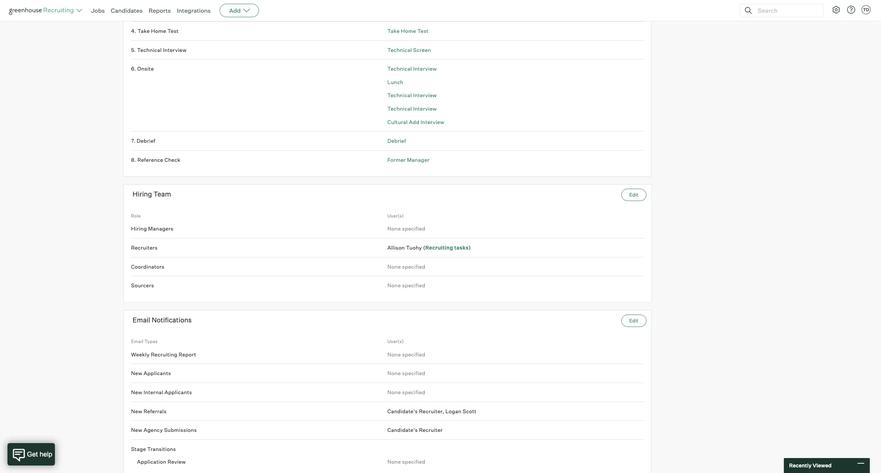 Task type: describe. For each thing, give the bounding box(es) containing it.
screen
[[413, 47, 431, 53]]

candidate's for candidate's recruiter
[[388, 427, 418, 433]]

specified for applicants
[[402, 370, 426, 377]]

edit for email notifications
[[630, 318, 639, 324]]

new for new agency submissions
[[131, 427, 142, 433]]

add inside "add" popup button
[[229, 7, 241, 14]]

none for internal
[[388, 389, 401, 396]]

2 technical interview link from the top
[[388, 92, 437, 98]]

none specified for internal
[[388, 389, 426, 396]]

2 none specified from the top
[[388, 263, 426, 270]]

hiring team
[[133, 190, 171, 198]]

edit link for email notifications
[[622, 315, 647, 327]]

none for applicants
[[388, 370, 401, 377]]

none for recruiting
[[388, 351, 401, 358]]

email notifications
[[133, 316, 192, 324]]

0 vertical spatial recruiting
[[426, 245, 453, 251]]

candidate's for candidate's recruiter, logan scott
[[388, 408, 418, 415]]

none specified for recruiting
[[388, 351, 426, 358]]

former manager
[[388, 157, 430, 163]]

td button
[[862, 5, 871, 14]]

allison
[[388, 245, 405, 251]]

recruiter
[[419, 427, 443, 433]]

2 specified from the top
[[402, 263, 426, 270]]

specified for internal
[[402, 389, 426, 396]]

interview for second technical interview link from the bottom
[[413, 92, 437, 98]]

take home test link
[[388, 28, 429, 34]]

logan
[[446, 408, 462, 415]]

email types
[[131, 339, 158, 344]]

transitions
[[147, 446, 176, 452]]

jobs link
[[91, 7, 105, 14]]

1 take from the left
[[138, 28, 150, 34]]

technical for 1st technical interview link from the top
[[388, 65, 412, 72]]

lunch link
[[388, 79, 404, 85]]

1 home from the left
[[151, 28, 166, 34]]

new internal applicants
[[131, 389, 192, 396]]

take home test
[[388, 28, 429, 34]]

integrations link
[[177, 7, 211, 14]]

add button
[[220, 4, 259, 17]]

specified for review
[[402, 459, 426, 465]]

check
[[165, 157, 181, 163]]

2 test from the left
[[418, 28, 429, 34]]

specified for recruiting
[[402, 351, 426, 358]]

new applicants
[[131, 370, 171, 377]]

cultural
[[388, 119, 408, 125]]

new for new applicants
[[131, 370, 142, 377]]

application review
[[137, 459, 186, 465]]

none for review
[[388, 459, 401, 465]]

team
[[154, 190, 171, 198]]

3 specified from the top
[[402, 282, 426, 289]]

(
[[423, 245, 426, 251]]

lunch
[[388, 79, 404, 85]]

none specified for applicants
[[388, 370, 426, 377]]

2 home from the left
[[401, 28, 416, 34]]

stage
[[131, 446, 146, 452]]

weekly
[[131, 351, 150, 358]]

hiring managers
[[131, 226, 174, 232]]

technical screen link
[[388, 47, 431, 53]]

1 vertical spatial applicants
[[165, 389, 192, 396]]

candidate's recruiter, logan scott
[[388, 408, 477, 415]]

3 none specified from the top
[[388, 282, 426, 289]]

internal
[[144, 389, 163, 396]]

onsite
[[137, 65, 154, 72]]

4. take home test
[[131, 28, 179, 34]]

debrief link
[[388, 138, 406, 144]]

reports
[[149, 7, 171, 14]]

6.
[[131, 65, 136, 72]]

none for managers
[[388, 226, 401, 232]]

2 take from the left
[[388, 28, 400, 34]]

referrals
[[144, 408, 167, 415]]

5. technical interview
[[131, 47, 187, 53]]

report
[[179, 351, 196, 358]]

recruiters
[[131, 245, 158, 251]]

0 horizontal spatial recruiting
[[151, 351, 178, 358]]

viewed
[[813, 463, 832, 469]]

tasks
[[455, 245, 469, 251]]

stage transitions
[[131, 446, 176, 452]]

3 none from the top
[[388, 282, 401, 289]]

new agency submissions
[[131, 427, 197, 433]]

recruiter,
[[419, 408, 445, 415]]

td button
[[861, 4, 873, 16]]

2 none from the top
[[388, 263, 401, 270]]



Task type: vqa. For each thing, say whether or not it's contained in the screenshot.
leftmost Take
yes



Task type: locate. For each thing, give the bounding box(es) containing it.
0 vertical spatial hiring
[[133, 190, 152, 198]]

3 technical interview link from the top
[[388, 105, 437, 112]]

submissions
[[164, 427, 197, 433]]

6 none from the top
[[388, 389, 401, 396]]

edit for hiring team
[[630, 192, 639, 198]]

specified for managers
[[402, 226, 426, 232]]

cultural add interview
[[388, 119, 445, 125]]

td
[[864, 7, 870, 12]]

greenhouse recruiting image
[[9, 6, 76, 15]]

2 technical interview from the top
[[388, 92, 437, 98]]

1 horizontal spatial take
[[388, 28, 400, 34]]

1 new from the top
[[131, 370, 142, 377]]

1 specified from the top
[[402, 226, 426, 232]]

technical interview up cultural add interview
[[388, 105, 437, 112]]

5.
[[131, 47, 136, 53]]

technical interview link
[[388, 65, 437, 72], [388, 92, 437, 98], [388, 105, 437, 112]]

Search text field
[[756, 5, 817, 16]]

candidate's
[[388, 408, 418, 415], [388, 427, 418, 433]]

6 specified from the top
[[402, 389, 426, 396]]

interview for third technical interview link from the top
[[413, 105, 437, 112]]

configure image
[[832, 5, 841, 14]]

email for email notifications
[[133, 316, 150, 324]]

technical interview link down lunch 'link'
[[388, 92, 437, 98]]

1 debrief from the left
[[137, 138, 156, 144]]

4 none specified from the top
[[388, 351, 426, 358]]

take right 4.
[[138, 28, 150, 34]]

hiring
[[133, 190, 152, 198], [131, 226, 147, 232]]

role
[[131, 213, 141, 219]]

home up technical screen
[[401, 28, 416, 34]]

1 vertical spatial edit
[[630, 318, 639, 324]]

2 vertical spatial technical interview
[[388, 105, 437, 112]]

hiring for hiring team
[[133, 190, 152, 198]]

1 none specified from the top
[[388, 226, 426, 232]]

user(s)
[[388, 213, 404, 219], [388, 339, 404, 344]]

technical
[[137, 47, 162, 53], [388, 47, 412, 53], [388, 65, 412, 72], [388, 92, 412, 98], [388, 105, 412, 112]]

none specified
[[388, 226, 426, 232], [388, 263, 426, 270], [388, 282, 426, 289], [388, 351, 426, 358], [388, 370, 426, 377], [388, 389, 426, 396], [388, 459, 426, 465]]

none
[[388, 226, 401, 232], [388, 263, 401, 270], [388, 282, 401, 289], [388, 351, 401, 358], [388, 370, 401, 377], [388, 389, 401, 396], [388, 459, 401, 465]]

edit link for hiring team
[[622, 189, 647, 201]]

debrief up former
[[388, 138, 406, 144]]

new
[[131, 370, 142, 377], [131, 389, 142, 396], [131, 408, 142, 415], [131, 427, 142, 433]]

former
[[388, 157, 406, 163]]

0 vertical spatial email
[[133, 316, 150, 324]]

4 specified from the top
[[402, 351, 426, 358]]

take
[[138, 28, 150, 34], [388, 28, 400, 34]]

1 horizontal spatial home
[[401, 28, 416, 34]]

interview
[[163, 47, 187, 53], [413, 65, 437, 72], [413, 92, 437, 98], [413, 105, 437, 112], [421, 119, 445, 125]]

applicants right the internal at bottom left
[[165, 389, 192, 396]]

1 vertical spatial email
[[131, 339, 143, 344]]

application
[[137, 459, 166, 465]]

0 horizontal spatial take
[[138, 28, 150, 34]]

recruiting
[[426, 245, 453, 251], [151, 351, 178, 358]]

0 horizontal spatial add
[[229, 7, 241, 14]]

cultural add interview link
[[388, 119, 445, 125]]

test
[[168, 28, 179, 34], [418, 28, 429, 34]]

1 vertical spatial technical interview link
[[388, 92, 437, 98]]

0 horizontal spatial test
[[168, 28, 179, 34]]

candidate's recruiter
[[388, 427, 443, 433]]

7.
[[131, 138, 136, 144]]

hiring left team
[[133, 190, 152, 198]]

6 none specified from the top
[[388, 389, 426, 396]]

former manager link
[[388, 157, 430, 163]]

email up weekly
[[131, 339, 143, 344]]

0 vertical spatial edit link
[[622, 189, 647, 201]]

take up technical screen
[[388, 28, 400, 34]]

hiring for hiring managers
[[131, 226, 147, 232]]

agency
[[144, 427, 163, 433]]

new for new referrals
[[131, 408, 142, 415]]

test up 5. technical interview
[[168, 28, 179, 34]]

hiring down role
[[131, 226, 147, 232]]

edit
[[630, 192, 639, 198], [630, 318, 639, 324]]

reference
[[137, 157, 163, 163]]

0 horizontal spatial home
[[151, 28, 166, 34]]

2 edit from the top
[[630, 318, 639, 324]]

manager
[[407, 157, 430, 163]]

1 horizontal spatial recruiting
[[426, 245, 453, 251]]

technical interview down technical screen
[[388, 65, 437, 72]]

1 vertical spatial user(s)
[[388, 339, 404, 344]]

1 user(s) from the top
[[388, 213, 404, 219]]

home
[[151, 28, 166, 34], [401, 28, 416, 34]]

1 none from the top
[[388, 226, 401, 232]]

technical interview down lunch 'link'
[[388, 92, 437, 98]]

tuohy
[[406, 245, 422, 251]]

4.
[[131, 28, 136, 34]]

5 none specified from the top
[[388, 370, 426, 377]]

technical up cultural
[[388, 105, 412, 112]]

recently viewed
[[790, 463, 832, 469]]

1 vertical spatial technical interview
[[388, 92, 437, 98]]

0 horizontal spatial debrief
[[137, 138, 156, 144]]

candidate's up candidate's recruiter
[[388, 408, 418, 415]]

technical down lunch 'link'
[[388, 92, 412, 98]]

1 test from the left
[[168, 28, 179, 34]]

2 new from the top
[[131, 389, 142, 396]]

new for new internal applicants
[[131, 389, 142, 396]]

7 specified from the top
[[402, 459, 426, 465]]

6. onsite
[[131, 65, 154, 72]]

technical interview link down technical screen
[[388, 65, 437, 72]]

new left the internal at bottom left
[[131, 389, 142, 396]]

technical interview link up cultural add interview
[[388, 105, 437, 112]]

technical interview for second technical interview link from the bottom
[[388, 92, 437, 98]]

2 vertical spatial technical interview link
[[388, 105, 437, 112]]

7. debrief
[[131, 138, 156, 144]]

candidates link
[[111, 7, 143, 14]]

1 vertical spatial add
[[409, 119, 420, 125]]

email up email types
[[133, 316, 150, 324]]

1 vertical spatial hiring
[[131, 226, 147, 232]]

1 edit from the top
[[630, 192, 639, 198]]

4 none from the top
[[388, 351, 401, 358]]

technical for third technical interview link from the top
[[388, 105, 412, 112]]

user(s) for email notifications
[[388, 339, 404, 344]]

1 horizontal spatial test
[[418, 28, 429, 34]]

types
[[145, 339, 158, 344]]

edit link
[[622, 189, 647, 201], [622, 315, 647, 327]]

applicants up the internal at bottom left
[[144, 370, 171, 377]]

user(s) for hiring team
[[388, 213, 404, 219]]

candidate's left recruiter
[[388, 427, 418, 433]]

email for email types
[[131, 339, 143, 344]]

technical for second technical interview link from the bottom
[[388, 92, 412, 98]]

1 horizontal spatial add
[[409, 119, 420, 125]]

weekly recruiting report
[[131, 351, 196, 358]]

new left agency
[[131, 427, 142, 433]]

new referrals
[[131, 408, 167, 415]]

technical screen
[[388, 47, 431, 53]]

review
[[168, 459, 186, 465]]

technical interview
[[388, 65, 437, 72], [388, 92, 437, 98], [388, 105, 437, 112]]

0 vertical spatial candidate's
[[388, 408, 418, 415]]

none specified for review
[[388, 459, 426, 465]]

0 vertical spatial edit
[[630, 192, 639, 198]]

new down weekly
[[131, 370, 142, 377]]

8. reference check
[[131, 157, 181, 163]]

1 vertical spatial recruiting
[[151, 351, 178, 358]]

0 vertical spatial add
[[229, 7, 241, 14]]

1 vertical spatial candidate's
[[388, 427, 418, 433]]

interview for 1st technical interview link from the top
[[413, 65, 437, 72]]

recruiting left tasks at the right
[[426, 245, 453, 251]]

debrief
[[137, 138, 156, 144], [388, 138, 406, 144]]

2 user(s) from the top
[[388, 339, 404, 344]]

coordinators
[[131, 263, 165, 270]]

notifications
[[152, 316, 192, 324]]

recruiting down types
[[151, 351, 178, 358]]

home up 5. technical interview
[[151, 28, 166, 34]]

7 none specified from the top
[[388, 459, 426, 465]]

specified
[[402, 226, 426, 232], [402, 263, 426, 270], [402, 282, 426, 289], [402, 351, 426, 358], [402, 370, 426, 377], [402, 389, 426, 396], [402, 459, 426, 465]]

4 new from the top
[[131, 427, 142, 433]]

1 vertical spatial edit link
[[622, 315, 647, 327]]

3 new from the top
[[131, 408, 142, 415]]

)
[[469, 245, 471, 251]]

recently
[[790, 463, 812, 469]]

debrief right 7.
[[137, 138, 156, 144]]

5 specified from the top
[[402, 370, 426, 377]]

1 horizontal spatial debrief
[[388, 138, 406, 144]]

add
[[229, 7, 241, 14], [409, 119, 420, 125]]

scott
[[463, 408, 477, 415]]

integrations
[[177, 7, 211, 14]]

test up "screen"
[[418, 28, 429, 34]]

candidates
[[111, 7, 143, 14]]

technical interview for third technical interview link from the top
[[388, 105, 437, 112]]

applicants
[[144, 370, 171, 377], [165, 389, 192, 396]]

new left referrals
[[131, 408, 142, 415]]

managers
[[148, 226, 174, 232]]

1 technical interview link from the top
[[388, 65, 437, 72]]

technical down take home test link
[[388, 47, 412, 53]]

none specified for managers
[[388, 226, 426, 232]]

0 vertical spatial technical interview
[[388, 65, 437, 72]]

1 candidate's from the top
[[388, 408, 418, 415]]

1 technical interview from the top
[[388, 65, 437, 72]]

jobs
[[91, 7, 105, 14]]

technical for the technical screen link
[[388, 47, 412, 53]]

technical right 5.
[[137, 47, 162, 53]]

sourcers
[[131, 282, 154, 289]]

3 technical interview from the top
[[388, 105, 437, 112]]

0 vertical spatial applicants
[[144, 370, 171, 377]]

reports link
[[149, 7, 171, 14]]

8.
[[131, 157, 136, 163]]

2 debrief from the left
[[388, 138, 406, 144]]

2 candidate's from the top
[[388, 427, 418, 433]]

7 none from the top
[[388, 459, 401, 465]]

allison tuohy ( recruiting tasks )
[[388, 245, 471, 251]]

technical interview for 1st technical interview link from the top
[[388, 65, 437, 72]]

2 edit link from the top
[[622, 315, 647, 327]]

technical up lunch 'link'
[[388, 65, 412, 72]]

0 vertical spatial technical interview link
[[388, 65, 437, 72]]

5 none from the top
[[388, 370, 401, 377]]

1 edit link from the top
[[622, 189, 647, 201]]

0 vertical spatial user(s)
[[388, 213, 404, 219]]



